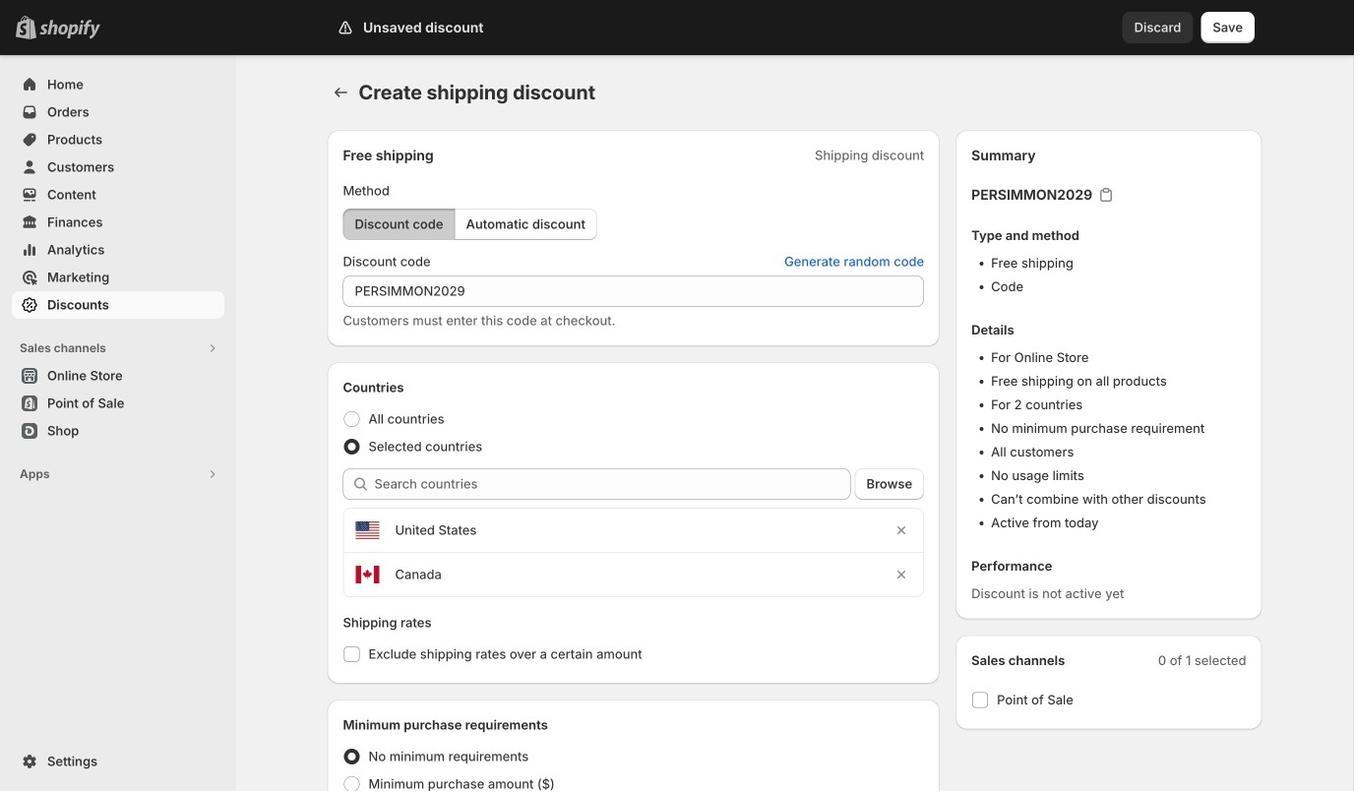 Task type: describe. For each thing, give the bounding box(es) containing it.
shopify image
[[39, 19, 100, 39]]



Task type: locate. For each thing, give the bounding box(es) containing it.
Search countries text field
[[374, 468, 851, 500]]

None text field
[[343, 276, 924, 307]]



Task type: vqa. For each thing, say whether or not it's contained in the screenshot.
text field
yes



